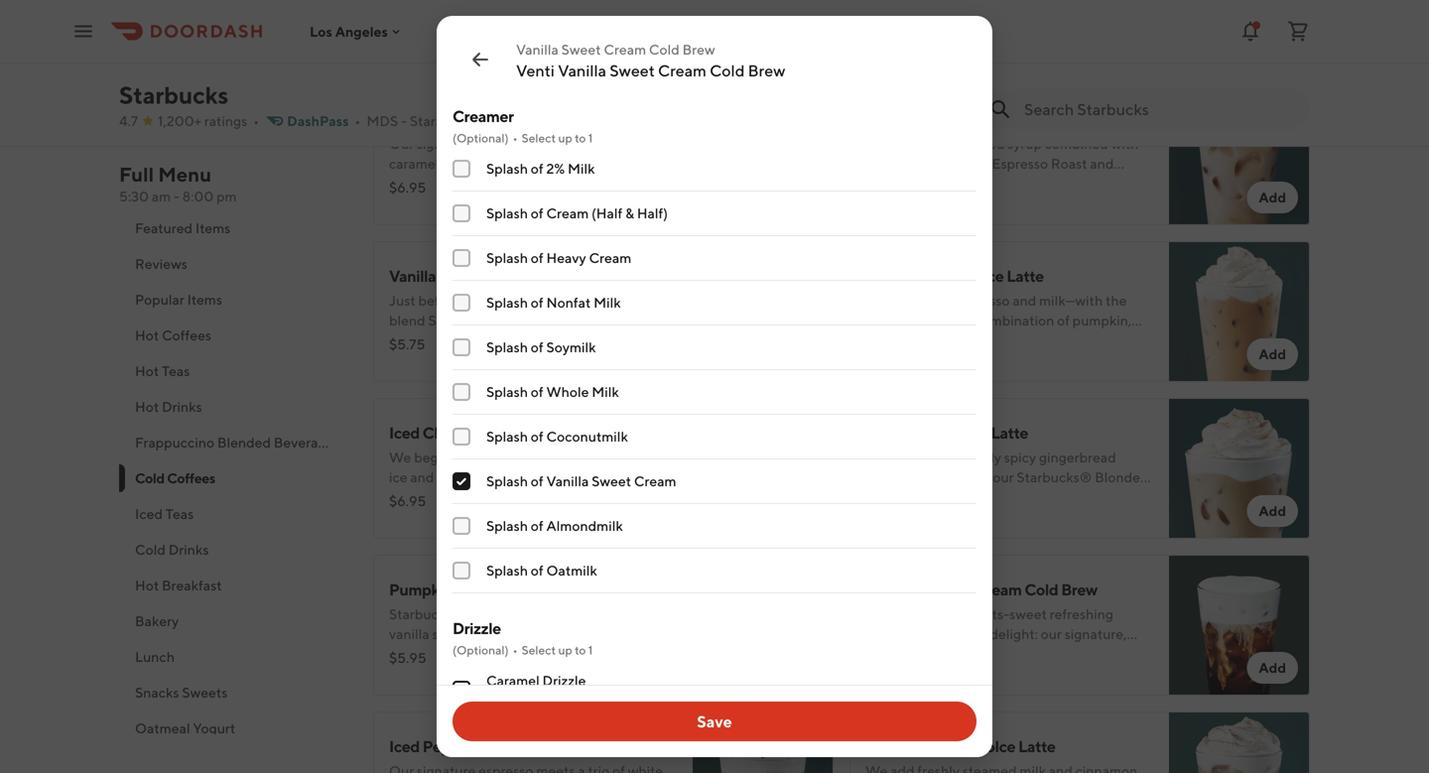 Task type: vqa. For each thing, say whether or not it's contained in the screenshot.
first Select from the top of the dialog containing Venti Vanilla Sweet Cream Cold Brew
yes



Task type: describe. For each thing, give the bounding box(es) containing it.
$5.45
[[389, 22, 427, 39]]

and right ice
[[594, 136, 617, 152]]

1 vertical spatial starbucks
[[410, 113, 473, 129]]

drinks for cold drinks
[[169, 542, 209, 558]]

vanilla sweet cream cold brew
[[389, 267, 609, 285]]

latte for iced chestnut praline latte
[[544, 423, 581, 442]]

hot teas button
[[119, 353, 349, 389]]

cookie
[[943, 110, 993, 129]]

iced sugar cookie almondmilk latte sugar cookie-flavored syrup combined with starbucks® blonde espresso roast and almondmilk over ice, topped with red and green sprinkles.
[[866, 110, 1139, 211]]

pumpkin cream cold brew image
[[693, 555, 834, 696]]

splash of cream (half & half)
[[487, 205, 668, 221]]

nonfat
[[547, 294, 591, 311]]

los angeles
[[310, 23, 388, 39]]

chocolate
[[556, 737, 629, 756]]

add button for iced gingerbread latte
[[1247, 495, 1299, 527]]

up for drizzle
[[558, 643, 573, 657]]

yogurt
[[193, 720, 235, 737]]

latte for iced pumpkin spice latte
[[1007, 267, 1044, 285]]

reviews
[[135, 256, 188, 272]]

hot breakfast button
[[119, 568, 349, 604]]

of for oatmilk
[[531, 562, 544, 579]]

add for salted caramel cream cold brew
[[1259, 660, 1287, 676]]

topped inside iced sugar cookie almondmilk latte sugar cookie-flavored syrup combined with starbucks® blonde espresso roast and almondmilk over ice, topped with red and green sprinkles.
[[998, 175, 1044, 192]]

iced pumpkin spice latte
[[866, 267, 1044, 285]]

2%
[[547, 160, 565, 177]]

splash for splash of heavy cream
[[487, 250, 528, 266]]

• for creamer
[[513, 131, 518, 145]]

blended
[[217, 434, 271, 451]]

sweetened
[[536, 606, 606, 623]]

iced peppermint white chocolate mocha image
[[693, 712, 834, 773]]

caramel for salted
[[913, 580, 972, 599]]

dialog containing venti vanilla sweet cream cold brew
[[437, 16, 993, 773]]

lunch
[[135, 649, 175, 665]]

to for drizzle
[[575, 643, 586, 657]]

add button for iced sugar cookie almondmilk latte
[[1247, 182, 1299, 213]]

iced caffè americano image
[[1170, 0, 1311, 69]]

1 vertical spatial sugar
[[866, 136, 902, 152]]

latte inside iced sugar cookie almondmilk latte sugar cookie-flavored syrup combined with starbucks® blonde espresso roast and almondmilk over ice, topped with red and green sprinkles.
[[1084, 110, 1121, 129]]

topped inside pumpkin cream cold brew starbucks® cold brew sweetened with vanilla syrup and topped with pumpkin cream cold foam and a dusting of pumpkin-spice topping.
[[496, 626, 542, 642]]

frappuccino
[[135, 434, 215, 451]]

iced peppermint white chocolate mocha
[[389, 737, 680, 756]]

ratings
[[204, 113, 247, 129]]

of for heavy
[[531, 250, 544, 266]]

soymilk
[[547, 339, 596, 355]]

iced chestnut praline latte
[[389, 423, 581, 442]]

splash for splash of 2% milk
[[487, 160, 528, 177]]

pm
[[217, 188, 237, 205]]

iced caffè latte image
[[693, 0, 834, 69]]

brulée
[[485, 110, 531, 129]]

add button for salted caramel cream cold brew
[[1247, 652, 1299, 684]]

vanilla left splash of heavy cream checkbox
[[389, 267, 436, 285]]

0 vertical spatial -
[[401, 113, 407, 129]]

iced for iced sugar cookie almondmilk latte sugar cookie-flavored syrup combined with starbucks® blonde espresso roast and almondmilk over ice, topped with red and green sprinkles.
[[866, 110, 896, 129]]

hot drinks
[[135, 399, 202, 415]]

items for popular items
[[187, 291, 222, 308]]

featured items
[[135, 220, 231, 236]]

sweet inside creamer group
[[592, 473, 631, 489]]

sweet up splash of nonfat milk option
[[439, 267, 483, 285]]

almondmilk inside iced sugar cookie almondmilk latte sugar cookie-flavored syrup combined with starbucks® blonde espresso roast and almondmilk over ice, topped with red and green sprinkles.
[[996, 110, 1081, 129]]

our
[[389, 136, 414, 152]]

latte for iced caramel brulée latte our signature espresso, milk, ice and rich caramel brulée sauce finished with whipped cream and a supreme topping of even more caramel brulée bits.
[[534, 110, 571, 129]]

splash of vanilla sweet cream
[[487, 473, 677, 489]]

hot breakfast
[[135, 577, 222, 594]]

creamer group
[[453, 105, 977, 594]]

hot coffees
[[135, 327, 211, 344]]

• for 1,200+
[[253, 113, 259, 129]]

splash for splash of whole milk
[[487, 384, 528, 400]]

oatmilk
[[547, 562, 598, 579]]

mds
[[367, 113, 398, 129]]

blonde
[[944, 155, 989, 172]]

splash for splash of cream (half & half)
[[487, 205, 528, 221]]

bits.
[[485, 195, 512, 211]]

foam
[[419, 646, 451, 662]]

drinks for hot drinks
[[162, 399, 202, 415]]

sweet up rich
[[610, 61, 655, 80]]

(half
[[592, 205, 623, 221]]

and up dusting on the bottom of the page
[[470, 626, 494, 642]]

Splash of Oatmilk checkbox
[[453, 562, 471, 580]]

5:30
[[119, 188, 149, 205]]

praline
[[492, 423, 541, 442]]

sauce
[[485, 155, 522, 172]]

latte for iced cinnamon dolce latte
[[1019, 737, 1056, 756]]

splash of oatmilk
[[487, 562, 598, 579]]

pumpkin cream cold brew starbucks® cold brew sweetened with vanilla syrup and topped with pumpkin cream cold foam and a dusting of pumpkin-spice topping.
[[389, 580, 673, 682]]

popular items button
[[119, 282, 349, 318]]

$6.95 for iced sugar cookie almondmilk latte
[[866, 179, 903, 196]]

$6.95 for iced caramel brulée latte
[[389, 179, 426, 196]]

red
[[1077, 175, 1098, 192]]

and right red
[[1101, 175, 1124, 192]]

Splash of Cream (Half & Half) checkbox
[[453, 205, 471, 222]]

whipped
[[608, 155, 663, 172]]

vanilla
[[389, 626, 430, 642]]

1,200+
[[158, 113, 202, 129]]

splash of heavy cream
[[487, 250, 632, 266]]

roast
[[1051, 155, 1088, 172]]

Splash of Nonfat Milk checkbox
[[453, 294, 471, 312]]

iced chestnut praline latte image
[[693, 398, 834, 539]]

and up red
[[1091, 155, 1114, 172]]

Splash of Soymilk checkbox
[[453, 339, 471, 356]]

pumpkin inside pumpkin cream cold brew starbucks® cold brew sweetened with vanilla syrup and topped with pumpkin cream cold foam and a dusting of pumpkin-spice topping.
[[389, 580, 453, 599]]

splash of soymilk
[[487, 339, 596, 355]]

cinnamon
[[899, 737, 972, 756]]

with right "combined"
[[1112, 136, 1139, 152]]

• for drizzle
[[513, 643, 518, 657]]

add for iced gingerbread latte
[[1259, 503, 1287, 519]]

splash of nonfat milk
[[487, 294, 621, 311]]

of for 2%
[[531, 160, 544, 177]]

dashpass
[[287, 113, 349, 129]]

select for creamer
[[522, 131, 556, 145]]

milk for splash of nonfat milk
[[594, 294, 621, 311]]

iced caramel brulée latte image
[[693, 84, 834, 225]]

1,200+ ratings •
[[158, 113, 259, 129]]

finished
[[525, 155, 575, 172]]

reviews button
[[119, 246, 349, 282]]

&
[[626, 205, 634, 221]]

caramel inside drizzle group
[[487, 673, 540, 689]]

iced caramel brulée latte our signature espresso, milk, ice and rich caramel brulée sauce finished with whipped cream and a supreme topping of even more caramel brulée bits.
[[389, 110, 663, 211]]

Splash of Coconutmilk checkbox
[[453, 428, 471, 446]]

• left mds
[[355, 113, 361, 129]]

add for iced caramel brulée latte
[[783, 189, 810, 206]]

coffees for hot coffees
[[162, 327, 211, 344]]

vanilla up venti
[[516, 41, 559, 58]]

drizzle group
[[453, 618, 977, 773]]

peppermint
[[423, 737, 506, 756]]

vanilla inside creamer group
[[547, 473, 589, 489]]

iced for iced caramel brulée latte our signature espresso, milk, ice and rich caramel brulée sauce finished with whipped cream and a supreme topping of even more caramel brulée bits.
[[389, 110, 420, 129]]

- inside full menu 5:30 am - 8:00 pm
[[174, 188, 180, 205]]

creamer (optional) • select up to 1
[[453, 107, 593, 145]]

iced gingerbread latte image
[[1170, 398, 1311, 539]]

of for coconutmilk
[[531, 428, 544, 445]]

over
[[942, 175, 970, 192]]

0 items, open order cart image
[[1287, 19, 1311, 43]]

add for iced sugar cookie almondmilk latte
[[1259, 189, 1287, 206]]

hot teas
[[135, 363, 190, 379]]

cold drinks
[[135, 542, 209, 558]]

sweet up ice
[[562, 41, 601, 58]]

popular items
[[135, 291, 222, 308]]

mocha
[[631, 737, 680, 756]]

cold drinks button
[[119, 532, 349, 568]]

teas for iced teas
[[166, 506, 194, 522]]

sprinkles.
[[905, 195, 964, 211]]

up for creamer
[[558, 131, 573, 145]]

save
[[697, 712, 733, 731]]

$6.95 for iced chestnut praline latte
[[389, 493, 426, 509]]

iced sugar cookie almondmilk latte image
[[1170, 84, 1311, 225]]

salted caramel cream cold brew image
[[1170, 555, 1311, 696]]

whole
[[547, 384, 589, 400]]

iced teas
[[135, 506, 194, 522]]

Splash of Almondmilk checkbox
[[453, 517, 471, 535]]

topping.
[[389, 666, 442, 682]]

1 caramel from the top
[[389, 155, 439, 172]]

menu
[[158, 163, 212, 186]]

of for whole
[[531, 384, 544, 400]]



Task type: locate. For each thing, give the bounding box(es) containing it.
7 splash from the top
[[487, 428, 528, 445]]

dialog
[[437, 16, 993, 773]]

iced inside iced sugar cookie almondmilk latte sugar cookie-flavored syrup combined with starbucks® blonde espresso roast and almondmilk over ice, topped with red and green sprinkles.
[[866, 110, 896, 129]]

5 splash from the top
[[487, 339, 528, 355]]

1 horizontal spatial cream
[[634, 626, 673, 642]]

2 (optional) from the top
[[453, 643, 509, 657]]

sweet down coconutmilk
[[592, 473, 631, 489]]

of for almondmilk
[[531, 518, 544, 534]]

iced up almondmilk
[[866, 110, 896, 129]]

splash of coconutmilk
[[487, 428, 628, 445]]

1 horizontal spatial drizzle
[[543, 673, 586, 689]]

1 vertical spatial caramel
[[389, 195, 439, 211]]

white
[[509, 737, 553, 756]]

snacks
[[135, 685, 179, 701]]

angeles
[[335, 23, 388, 39]]

up
[[558, 131, 573, 145], [558, 643, 573, 657]]

gingerbread
[[899, 423, 989, 442]]

with down roast
[[1046, 175, 1074, 192]]

vanilla down splash of coconutmilk
[[547, 473, 589, 489]]

teas inside button
[[166, 506, 194, 522]]

hot up hot drinks
[[135, 363, 159, 379]]

venti
[[516, 61, 555, 80]]

iced left the peppermint
[[389, 737, 420, 756]]

hot for hot breakfast
[[135, 577, 159, 594]]

splash right 'splash of vanilla sweet cream' checkbox
[[487, 473, 528, 489]]

1 horizontal spatial syrup
[[1008, 136, 1043, 152]]

add for iced chestnut praline latte
[[783, 503, 810, 519]]

pumpkin left spice
[[899, 267, 963, 285]]

with
[[1112, 136, 1139, 152], [578, 155, 605, 172], [1046, 175, 1074, 192], [608, 606, 636, 623], [545, 626, 573, 642]]

oatmeal yogurt
[[135, 720, 235, 737]]

iced pumpkin spice latte image
[[1170, 241, 1311, 382]]

4 splash from the top
[[487, 294, 528, 311]]

0 vertical spatial a
[[458, 175, 465, 192]]

teas down cold coffees
[[166, 506, 194, 522]]

1 horizontal spatial starbucks
[[410, 113, 473, 129]]

• up caramel drizzle
[[513, 643, 518, 657]]

2 vertical spatial caramel
[[487, 673, 540, 689]]

drizzle down pumpkin-
[[543, 673, 586, 689]]

cream inside pumpkin cream cold brew starbucks® cold brew sweetened with vanilla syrup and topped with pumpkin cream cold foam and a dusting of pumpkin-spice topping.
[[455, 580, 502, 599]]

with up pumpkin
[[608, 606, 636, 623]]

popular
[[135, 291, 184, 308]]

$6.95 down chestnut
[[389, 493, 426, 509]]

hot drinks button
[[119, 389, 349, 425]]

hot
[[135, 327, 159, 344], [135, 363, 159, 379], [135, 399, 159, 415], [135, 577, 159, 594]]

of left whole
[[531, 384, 544, 400]]

drinks up breakfast
[[169, 542, 209, 558]]

9 splash from the top
[[487, 518, 528, 534]]

Splash of 2% Milk checkbox
[[453, 160, 471, 178]]

iced for iced gingerbread latte
[[866, 423, 896, 442]]

• inside creamer (optional) • select up to 1
[[513, 131, 518, 145]]

splash for splash of oatmilk
[[487, 562, 528, 579]]

iced left chestnut
[[389, 423, 420, 442]]

8 splash from the top
[[487, 473, 528, 489]]

hot for hot drinks
[[135, 399, 159, 415]]

flavored
[[953, 136, 1005, 152]]

a up splash of cream (half & half) option
[[458, 175, 465, 192]]

starbucks® up vanilla
[[389, 606, 465, 623]]

1 vertical spatial almondmilk
[[547, 518, 623, 534]]

oatmeal yogurt button
[[119, 711, 349, 747]]

splash down vanilla sweet cream cold brew
[[487, 294, 528, 311]]

latte right dolce
[[1019, 737, 1056, 756]]

0 horizontal spatial pumpkin
[[389, 580, 453, 599]]

$6.95 for iced gingerbread latte
[[866, 493, 903, 509]]

and right foam
[[454, 646, 478, 662]]

caramel down dusting on the bottom of the page
[[487, 673, 540, 689]]

vanilla sweet cream cold brew venti vanilla sweet cream cold brew
[[516, 41, 786, 80]]

iced for iced teas
[[135, 506, 163, 522]]

add for iced pumpkin spice latte
[[1259, 346, 1287, 362]]

Splash of Heavy Cream checkbox
[[453, 249, 471, 267]]

iced up our
[[389, 110, 420, 129]]

1 horizontal spatial a
[[481, 646, 488, 662]]

1 vertical spatial a
[[481, 646, 488, 662]]

syrup inside iced sugar cookie almondmilk latte sugar cookie-flavored syrup combined with starbucks® blonde espresso roast and almondmilk over ice, topped with red and green sprinkles.
[[1008, 136, 1043, 152]]

and up splash of cream (half & half) option
[[431, 175, 455, 192]]

0 vertical spatial sugar
[[899, 110, 940, 129]]

items right popular
[[187, 291, 222, 308]]

10 splash from the top
[[487, 562, 528, 579]]

coffees down popular items
[[162, 327, 211, 344]]

splash right "splash of oatmilk" "option"
[[487, 562, 528, 579]]

a for cream
[[481, 646, 488, 662]]

starbucks® inside pumpkin cream cold brew starbucks® cold brew sweetened with vanilla syrup and topped with pumpkin cream cold foam and a dusting of pumpkin-spice topping.
[[389, 606, 465, 623]]

0 vertical spatial brulée
[[442, 155, 483, 172]]

1 right milk,
[[589, 131, 593, 145]]

items inside "button"
[[195, 220, 231, 236]]

items inside button
[[187, 291, 222, 308]]

splash for splash of almondmilk
[[487, 518, 528, 534]]

1 horizontal spatial caramel
[[487, 673, 540, 689]]

espresso,
[[479, 136, 537, 152]]

milk right nonfat
[[594, 294, 621, 311]]

lunch button
[[119, 639, 349, 675]]

vanilla sweet cream cold brew image
[[693, 241, 834, 382]]

of left the heavy
[[531, 250, 544, 266]]

coffees inside hot coffees button
[[162, 327, 211, 344]]

hot down hot teas
[[135, 399, 159, 415]]

of for soymilk
[[531, 339, 544, 355]]

heavy
[[547, 250, 586, 266]]

spice
[[618, 646, 651, 662]]

8:00
[[182, 188, 214, 205]]

1 vertical spatial pumpkin
[[389, 580, 453, 599]]

• inside drizzle (optional) • select up to 1
[[513, 643, 518, 657]]

supreme
[[468, 175, 523, 192]]

brew
[[683, 41, 715, 58], [748, 61, 786, 80], [572, 267, 609, 285], [542, 580, 578, 599], [1062, 580, 1098, 599], [501, 606, 534, 623]]

splash right splash of soymilk option
[[487, 339, 528, 355]]

caramel left splash of cream (half & half) option
[[389, 195, 439, 211]]

los
[[310, 23, 333, 39]]

add button for iced caramel brulée latte
[[771, 182, 822, 213]]

iced cinnamon dolce latte image
[[1170, 712, 1311, 773]]

milk for splash of 2% milk
[[568, 160, 595, 177]]

$5.95
[[389, 650, 427, 666]]

cold
[[649, 41, 680, 58], [710, 61, 745, 80], [536, 267, 569, 285], [135, 470, 165, 487], [135, 542, 166, 558], [505, 580, 539, 599], [1025, 580, 1059, 599], [467, 606, 498, 623]]

drinks up frappuccino on the bottom left
[[162, 399, 202, 415]]

hot for hot coffees
[[135, 327, 159, 344]]

milk down ice
[[568, 160, 595, 177]]

0 vertical spatial up
[[558, 131, 573, 145]]

mi
[[515, 113, 530, 129]]

sugar up cookie-
[[899, 110, 940, 129]]

1 vertical spatial cream
[[634, 626, 673, 642]]

up inside creamer (optional) • select up to 1
[[558, 131, 573, 145]]

1 vertical spatial drizzle
[[543, 673, 586, 689]]

1 select from the top
[[522, 131, 556, 145]]

add button for iced pumpkin spice latte
[[1247, 339, 1299, 370]]

splash of 2% milk
[[487, 160, 595, 177]]

splash right splash of almondmilk checkbox
[[487, 518, 528, 534]]

0 vertical spatial syrup
[[1008, 136, 1043, 152]]

iced up cold drinks
[[135, 506, 163, 522]]

1 vertical spatial caramel
[[913, 580, 972, 599]]

open menu image
[[71, 19, 95, 43]]

iced teas button
[[119, 496, 349, 532]]

$6.95 left sprinkles.
[[866, 179, 903, 196]]

a inside iced caramel brulée latte our signature espresso, milk, ice and rich caramel brulée sauce finished with whipped cream and a supreme topping of even more caramel brulée bits.
[[458, 175, 465, 192]]

caramel
[[423, 110, 482, 129], [913, 580, 972, 599], [487, 673, 540, 689]]

iced inside button
[[135, 506, 163, 522]]

2 brulée from the top
[[442, 195, 483, 211]]

hot coffees button
[[119, 318, 349, 353]]

Splash of Whole Milk checkbox
[[453, 383, 471, 401]]

-
[[401, 113, 407, 129], [174, 188, 180, 205]]

1 brulée from the top
[[442, 155, 483, 172]]

latte inside iced caramel brulée latte our signature espresso, milk, ice and rich caramel brulée sauce finished with whipped cream and a supreme topping of even more caramel brulée bits.
[[534, 110, 571, 129]]

syrup inside pumpkin cream cold brew starbucks® cold brew sweetened with vanilla syrup and topped with pumpkin cream cold foam and a dusting of pumpkin-spice topping.
[[432, 626, 467, 642]]

0 vertical spatial drizzle
[[453, 619, 501, 638]]

0 vertical spatial pumpkin
[[899, 267, 963, 285]]

frappuccino blended beverages button
[[119, 425, 349, 461]]

0 horizontal spatial starbucks
[[119, 81, 229, 109]]

back image
[[469, 48, 492, 71]]

1 splash from the top
[[487, 160, 528, 177]]

up up finished
[[558, 131, 573, 145]]

0 vertical spatial drinks
[[162, 399, 202, 415]]

caramel for iced
[[423, 110, 482, 129]]

splash up vanilla sweet cream cold brew
[[487, 250, 528, 266]]

notification bell image
[[1239, 19, 1263, 43]]

vanilla
[[516, 41, 559, 58], [558, 61, 607, 80], [389, 267, 436, 285], [547, 473, 589, 489]]

snacks sweets
[[135, 685, 228, 701]]

1 horizontal spatial -
[[401, 113, 407, 129]]

of up splash of oatmilk
[[531, 518, 544, 534]]

of
[[531, 160, 544, 177], [578, 175, 590, 192], [531, 205, 544, 221], [531, 250, 544, 266], [531, 294, 544, 311], [531, 339, 544, 355], [531, 384, 544, 400], [531, 428, 544, 445], [531, 473, 544, 489], [531, 518, 544, 534], [531, 562, 544, 579], [541, 646, 554, 662]]

iced for iced cinnamon dolce latte
[[866, 737, 896, 756]]

1 horizontal spatial topped
[[998, 175, 1044, 192]]

caramel right salted
[[913, 580, 972, 599]]

of for cream
[[531, 205, 544, 221]]

0 vertical spatial to
[[575, 131, 586, 145]]

2 splash from the top
[[487, 205, 528, 221]]

of for nonfat
[[531, 294, 544, 311]]

2 horizontal spatial caramel
[[913, 580, 972, 599]]

pumpkin-
[[557, 646, 618, 662]]

0 horizontal spatial syrup
[[432, 626, 467, 642]]

select down the mi
[[522, 131, 556, 145]]

0 vertical spatial items
[[195, 220, 231, 236]]

caramel
[[389, 155, 439, 172], [389, 195, 439, 211]]

sugar up almondmilk
[[866, 136, 902, 152]]

vanilla right venti
[[558, 61, 607, 80]]

sweets
[[182, 685, 228, 701]]

cold coffees
[[135, 470, 215, 487]]

bakery
[[135, 613, 179, 629]]

1 for drizzle
[[589, 643, 593, 657]]

topped down espresso
[[998, 175, 1044, 192]]

splash up praline
[[487, 384, 528, 400]]

a left dusting on the bottom of the page
[[481, 646, 488, 662]]

(optional) for drizzle
[[453, 643, 509, 657]]

0 horizontal spatial -
[[174, 188, 180, 205]]

drizzle inside drizzle (optional) • select up to 1
[[453, 619, 501, 638]]

syrup up espresso
[[1008, 136, 1043, 152]]

with down the sweetened
[[545, 626, 573, 642]]

(optional) for creamer
[[453, 131, 509, 145]]

up down the sweetened
[[558, 643, 573, 657]]

1 down pumpkin
[[589, 643, 593, 657]]

3 hot from the top
[[135, 399, 159, 415]]

1 vertical spatial coffees
[[167, 470, 215, 487]]

starbucks® inside iced sugar cookie almondmilk latte sugar cookie-flavored syrup combined with starbucks® blonde espresso roast and almondmilk over ice, topped with red and green sprinkles.
[[866, 155, 941, 172]]

with down ice
[[578, 155, 605, 172]]

2 to from the top
[[575, 643, 586, 657]]

full menu 5:30 am - 8:00 pm
[[119, 163, 237, 205]]

0 vertical spatial select
[[522, 131, 556, 145]]

of up caramel drizzle
[[541, 646, 554, 662]]

of left 2%
[[531, 160, 544, 177]]

2 up from the top
[[558, 643, 573, 657]]

full
[[119, 163, 154, 186]]

(optional) down the creamer
[[453, 131, 509, 145]]

0 vertical spatial caramel
[[423, 110, 482, 129]]

0 horizontal spatial caramel
[[423, 110, 482, 129]]

0 vertical spatial coffees
[[162, 327, 211, 344]]

$5.75
[[389, 336, 425, 352]]

0 horizontal spatial drizzle
[[453, 619, 501, 638]]

1 horizontal spatial starbucks®
[[866, 155, 941, 172]]

cream
[[389, 175, 428, 192], [634, 626, 673, 642]]

a for caramel
[[458, 175, 465, 192]]

splash for splash of coconutmilk
[[487, 428, 528, 445]]

0 vertical spatial starbucks
[[119, 81, 229, 109]]

select for drizzle
[[522, 643, 556, 657]]

starbucks up 1,200+
[[119, 81, 229, 109]]

cream down our
[[389, 175, 428, 192]]

salted caramel cream cold brew
[[866, 580, 1098, 599]]

$6.95 up salted
[[866, 493, 903, 509]]

0 horizontal spatial cream
[[389, 175, 428, 192]]

- right mds
[[401, 113, 407, 129]]

starbucks®
[[866, 155, 941, 172], [389, 606, 465, 623]]

teas
[[162, 363, 190, 379], [166, 506, 194, 522]]

(optional)
[[453, 131, 509, 145], [453, 643, 509, 657]]

1 for creamer
[[589, 131, 593, 145]]

coffees down frappuccino on the bottom left
[[167, 470, 215, 487]]

cream inside iced caramel brulée latte our signature espresso, milk, ice and rich caramel brulée sauce finished with whipped cream and a supreme topping of even more caramel brulée bits.
[[389, 175, 428, 192]]

1 to from the top
[[575, 131, 586, 145]]

1 vertical spatial items
[[187, 291, 222, 308]]

latte down whole
[[544, 423, 581, 442]]

latte up milk,
[[534, 110, 571, 129]]

select up caramel drizzle
[[522, 643, 556, 657]]

milk right whole
[[592, 384, 619, 400]]

to inside drizzle (optional) • select up to 1
[[575, 643, 586, 657]]

hot down popular
[[135, 327, 159, 344]]

starbucks up signature
[[410, 113, 473, 129]]

of left nonfat
[[531, 294, 544, 311]]

topping
[[525, 175, 575, 192]]

Item Search search field
[[1025, 98, 1295, 120]]

1 vertical spatial syrup
[[432, 626, 467, 642]]

save button
[[453, 702, 977, 742]]

select inside creamer (optional) • select up to 1
[[522, 131, 556, 145]]

splash for splash of nonfat milk
[[487, 294, 528, 311]]

hot for hot teas
[[135, 363, 159, 379]]

1 vertical spatial select
[[522, 643, 556, 657]]

1 vertical spatial drinks
[[169, 542, 209, 558]]

1 up from the top
[[558, 131, 573, 145]]

1 vertical spatial topped
[[496, 626, 542, 642]]

a inside pumpkin cream cold brew starbucks® cold brew sweetened with vanilla syrup and topped with pumpkin cream cold foam and a dusting of pumpkin-spice topping.
[[481, 646, 488, 662]]

iced for iced chestnut praline latte
[[389, 423, 420, 442]]

pumpkin
[[575, 626, 631, 642]]

teas inside button
[[162, 363, 190, 379]]

2 caramel from the top
[[389, 195, 439, 211]]

0 vertical spatial topped
[[998, 175, 1044, 192]]

0 vertical spatial milk
[[568, 160, 595, 177]]

2 hot from the top
[[135, 363, 159, 379]]

1 vertical spatial (optional)
[[453, 643, 509, 657]]

beverages
[[274, 434, 340, 451]]

iced for iced pumpkin spice latte
[[866, 267, 896, 285]]

1 (optional) from the top
[[453, 131, 509, 145]]

brulée down signature
[[442, 155, 483, 172]]

0 vertical spatial cream
[[389, 175, 428, 192]]

latte
[[534, 110, 571, 129], [1084, 110, 1121, 129], [1007, 267, 1044, 285], [544, 423, 581, 442], [991, 423, 1029, 442], [1019, 737, 1056, 756]]

0 horizontal spatial a
[[458, 175, 465, 192]]

(optional) inside drizzle (optional) • select up to 1
[[453, 643, 509, 657]]

0 horizontal spatial starbucks®
[[389, 606, 465, 623]]

1 inside drizzle (optional) • select up to 1
[[589, 643, 593, 657]]

Splash of Vanilla Sweet Cream checkbox
[[453, 473, 471, 490]]

brulée down splash of 2% milk option on the left top of the page
[[442, 195, 483, 211]]

add button for iced chestnut praline latte
[[771, 495, 822, 527]]

topped up dusting on the bottom of the page
[[496, 626, 542, 642]]

• right ratings
[[253, 113, 259, 129]]

iced for iced peppermint white chocolate mocha
[[389, 737, 420, 756]]

items
[[195, 220, 231, 236], [187, 291, 222, 308]]

3 splash from the top
[[487, 250, 528, 266]]

1 1 from the top
[[589, 131, 593, 145]]

2 select from the top
[[522, 643, 556, 657]]

sweet
[[562, 41, 601, 58], [610, 61, 655, 80], [439, 267, 483, 285], [592, 473, 631, 489]]

half)
[[637, 205, 668, 221]]

to down pumpkin
[[575, 643, 586, 657]]

teas for hot teas
[[162, 363, 190, 379]]

2 1 from the top
[[589, 643, 593, 657]]

almondmilk down splash of vanilla sweet cream
[[547, 518, 623, 534]]

caramel inside iced caramel brulée latte our signature espresso, milk, ice and rich caramel brulée sauce finished with whipped cream and a supreme topping of even more caramel brulée bits.
[[423, 110, 482, 129]]

featured
[[135, 220, 193, 236]]

splash for splash of vanilla sweet cream
[[487, 473, 528, 489]]

latte right gingerbread
[[991, 423, 1029, 442]]

0 horizontal spatial almondmilk
[[547, 518, 623, 534]]

up inside drizzle (optional) • select up to 1
[[558, 643, 573, 657]]

of left even
[[578, 175, 590, 192]]

of inside iced caramel brulée latte our signature espresso, milk, ice and rich caramel brulée sauce finished with whipped cream and a supreme topping of even more caramel brulée bits.
[[578, 175, 590, 192]]

4 hot from the top
[[135, 577, 159, 594]]

1 vertical spatial up
[[558, 643, 573, 657]]

select inside drizzle (optional) • select up to 1
[[522, 643, 556, 657]]

ice
[[572, 136, 591, 152]]

1 horizontal spatial almondmilk
[[996, 110, 1081, 129]]

add button
[[1247, 25, 1299, 57], [771, 182, 822, 213], [1247, 182, 1299, 213], [1247, 339, 1299, 370], [771, 495, 822, 527], [1247, 495, 1299, 527], [1247, 652, 1299, 684]]

cold inside cold drinks button
[[135, 542, 166, 558]]

hot inside button
[[135, 327, 159, 344]]

with inside iced caramel brulée latte our signature espresso, milk, ice and rich caramel brulée sauce finished with whipped cream and a supreme topping of even more caramel brulée bits.
[[578, 155, 605, 172]]

coffees
[[162, 327, 211, 344], [167, 470, 215, 487]]

1 inside creamer (optional) • select up to 1
[[589, 131, 593, 145]]

1 vertical spatial teas
[[166, 506, 194, 522]]

2 vertical spatial milk
[[592, 384, 619, 400]]

1 vertical spatial brulée
[[442, 195, 483, 211]]

drizzle up dusting on the bottom of the page
[[453, 619, 501, 638]]

• left 1.5
[[481, 113, 487, 129]]

1 vertical spatial starbucks®
[[389, 606, 465, 623]]

of for vanilla
[[531, 473, 544, 489]]

ice,
[[973, 175, 995, 192]]

hot up bakery
[[135, 577, 159, 594]]

0 vertical spatial teas
[[162, 363, 190, 379]]

chestnut
[[423, 423, 489, 442]]

to inside creamer (optional) • select up to 1
[[575, 131, 586, 145]]

starbucks® up almondmilk
[[866, 155, 941, 172]]

coconutmilk
[[547, 428, 628, 445]]

0 vertical spatial (optional)
[[453, 131, 509, 145]]

1 vertical spatial -
[[174, 188, 180, 205]]

items down pm
[[195, 220, 231, 236]]

pumpkin up vanilla
[[389, 580, 453, 599]]

cream
[[604, 41, 646, 58], [658, 61, 707, 80], [547, 205, 589, 221], [589, 250, 632, 266], [486, 267, 533, 285], [634, 473, 677, 489], [455, 580, 502, 599], [975, 580, 1022, 599]]

1 hot from the top
[[135, 327, 159, 344]]

syrup
[[1008, 136, 1043, 152], [432, 626, 467, 642]]

0 vertical spatial almondmilk
[[996, 110, 1081, 129]]

caramel up signature
[[423, 110, 482, 129]]

teas down hot coffees
[[162, 363, 190, 379]]

splash for splash of soymilk
[[487, 339, 528, 355]]

splash
[[487, 160, 528, 177], [487, 205, 528, 221], [487, 250, 528, 266], [487, 294, 528, 311], [487, 339, 528, 355], [487, 384, 528, 400], [487, 428, 528, 445], [487, 473, 528, 489], [487, 518, 528, 534], [487, 562, 528, 579]]

4.7
[[119, 113, 138, 129]]

even
[[593, 175, 624, 192]]

milk for splash of whole milk
[[592, 384, 619, 400]]

• down the mi
[[513, 131, 518, 145]]

rich
[[620, 136, 644, 152]]

iced left gingerbread
[[866, 423, 896, 442]]

to for creamer
[[575, 131, 586, 145]]

0 vertical spatial 1
[[589, 131, 593, 145]]

of inside pumpkin cream cold brew starbucks® cold brew sweetened with vanilla syrup and topped with pumpkin cream cold foam and a dusting of pumpkin-spice topping.
[[541, 646, 554, 662]]

almondmilk inside creamer group
[[547, 518, 623, 534]]

(optional) right foam
[[453, 643, 509, 657]]

salted
[[866, 580, 911, 599]]

dashpass •
[[287, 113, 361, 129]]

cream inside pumpkin cream cold brew starbucks® cold brew sweetened with vanilla syrup and topped with pumpkin cream cold foam and a dusting of pumpkin-spice topping.
[[634, 626, 673, 642]]

items for featured items
[[195, 220, 231, 236]]

0 horizontal spatial topped
[[496, 626, 542, 642]]

1 vertical spatial to
[[575, 643, 586, 657]]

coffees for cold coffees
[[167, 470, 215, 487]]

cream up spice
[[634, 626, 673, 642]]

a
[[458, 175, 465, 192], [481, 646, 488, 662]]

- right am
[[174, 188, 180, 205]]

1 horizontal spatial pumpkin
[[899, 267, 963, 285]]

0 vertical spatial caramel
[[389, 155, 439, 172]]

6 splash from the top
[[487, 384, 528, 400]]

0 vertical spatial starbucks®
[[866, 155, 941, 172]]

am
[[152, 188, 171, 205]]

iced inside iced caramel brulée latte our signature espresso, milk, ice and rich caramel brulée sauce finished with whipped cream and a supreme topping of even more caramel brulée bits.
[[389, 110, 420, 129]]

dolce
[[975, 737, 1016, 756]]

1 vertical spatial 1
[[589, 643, 593, 657]]

1 vertical spatial milk
[[594, 294, 621, 311]]

syrup up foam
[[432, 626, 467, 642]]

splash of almondmilk
[[487, 518, 623, 534]]

(optional) inside creamer (optional) • select up to 1
[[453, 131, 509, 145]]



